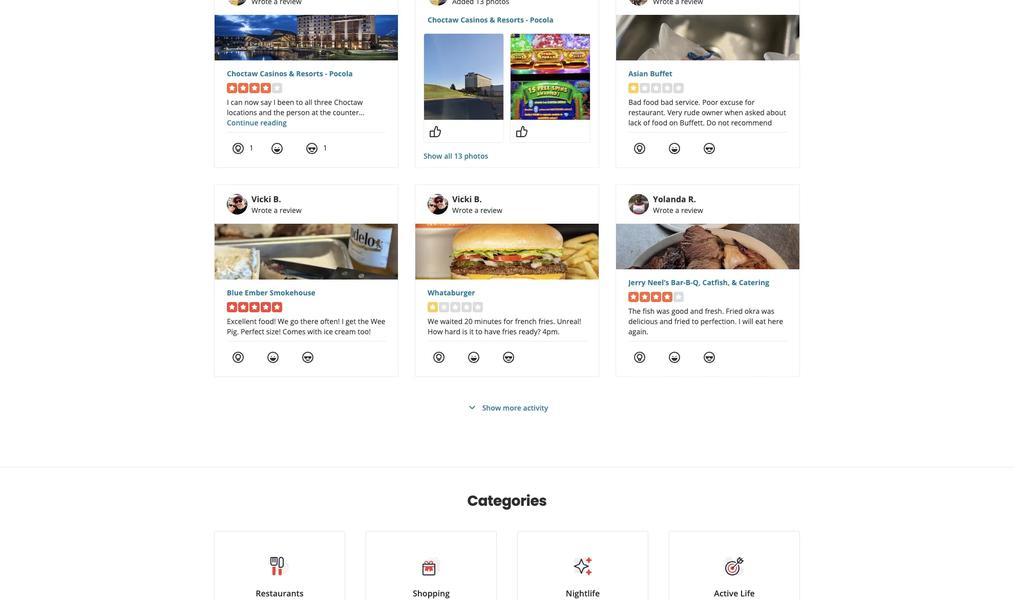 Task type: describe. For each thing, give the bounding box(es) containing it.
nightlife
[[566, 588, 600, 599]]

excellent
[[227, 317, 257, 326]]

24 cool v2 image for yolanda r.
[[703, 351, 716, 364]]

13
[[454, 151, 463, 161]]

of
[[643, 118, 650, 128]]

continue
[[227, 118, 259, 128]]

buffett.
[[680, 118, 705, 128]]

vicki b. link for blue ember smokehouse
[[252, 194, 281, 205]]

restaurant.
[[629, 108, 666, 117]]

delicious
[[629, 317, 658, 326]]

will
[[743, 317, 754, 326]]

b. for blue ember smokehouse
[[273, 194, 281, 205]]

excuse
[[720, 97, 743, 107]]

yolanda
[[653, 194, 686, 205]]

1 vertical spatial choctaw
[[227, 69, 258, 78]]

a for whataburger
[[475, 205, 479, 215]]

service.
[[676, 97, 701, 107]]

minutes
[[475, 317, 502, 326]]

the
[[358, 317, 369, 326]]

bad
[[661, 97, 674, 107]]

1 for 24 useful v2 icon below continue
[[250, 143, 254, 153]]

size!
[[266, 327, 281, 337]]

jerry
[[629, 278, 646, 287]]

show for show more activity
[[482, 403, 501, 413]]

about
[[767, 108, 786, 117]]

categories
[[468, 491, 547, 511]]

bad food bad service. poor excuse for restaurant. very rude owner when asked about lack of food on buffett. do not recommend
[[629, 97, 786, 128]]

24 useful v2 image down continue
[[232, 142, 244, 155]]

1 star rating image for food
[[629, 83, 684, 93]]

often!
[[320, 317, 340, 326]]

wrote for whataburger
[[452, 205, 473, 215]]

is
[[462, 327, 468, 337]]

whataburger
[[428, 288, 475, 298]]

have
[[484, 327, 500, 337]]

excellent food! we go there often! i get the wee pig. perfect size! comes with ice cream too!
[[227, 317, 386, 337]]

to for b.
[[476, 327, 483, 337]]

fried
[[675, 317, 690, 326]]

1 star rating image for waited
[[428, 302, 483, 313]]

& inside 'link'
[[732, 278, 737, 287]]

24 funny v2 image for vicki b.
[[267, 351, 279, 364]]

review for jerry neel's bar-b-q, catfish, & catering
[[681, 205, 703, 215]]

active life
[[714, 588, 755, 599]]

4 star rating image for casinos
[[227, 83, 282, 93]]

ready?
[[519, 327, 541, 337]]

wee
[[371, 317, 386, 326]]

it
[[470, 327, 474, 337]]

choctaw casinos & resorts - pocola for the rightmost choctaw casinos & resorts - pocola link
[[428, 15, 554, 25]]

the
[[629, 306, 641, 316]]

catering
[[739, 278, 770, 287]]

for inside we waited 20 minutes for french fries. unreal! how hard is it to have fries ready? 4pm.
[[504, 317, 513, 326]]

b. for whataburger
[[474, 194, 482, 205]]

4 star rating image for neel's
[[629, 292, 684, 302]]

restaurants
[[256, 588, 304, 599]]

open photo lightbox image for like feed item image
[[511, 34, 590, 120]]

we inside excellent food! we go there often! i get the wee pig. perfect size! comes with ice cream too!
[[278, 317, 289, 326]]

show all 13 photos button
[[424, 151, 488, 161]]

0 horizontal spatial pocola
[[329, 69, 353, 78]]

we waited 20 minutes for french fries. unreal! how hard is it to have fries ready? 4pm.
[[428, 317, 581, 337]]

food!
[[259, 317, 276, 326]]

24 useful v2 image for excellent food! we go there often! i get the wee pig. perfect size! comes with ice cream too!
[[232, 351, 244, 364]]

wrote for jerry neel's bar-b-q, catfish, & catering
[[653, 205, 674, 215]]

life
[[741, 588, 755, 599]]

blue ember smokehouse link
[[227, 288, 386, 298]]

comes
[[283, 327, 306, 337]]

vicki for blue ember smokehouse
[[252, 194, 271, 205]]

asian buffet
[[629, 69, 673, 78]]

fried
[[726, 306, 743, 316]]

fries
[[502, 327, 517, 337]]

vicki b. link for whataburger
[[452, 194, 482, 205]]

on
[[669, 118, 678, 128]]

with
[[308, 327, 322, 337]]

continue reading
[[227, 118, 287, 128]]

cream
[[335, 327, 356, 337]]

neel's
[[648, 278, 669, 287]]

lack
[[629, 118, 642, 128]]

photo of vicki b. image for whataburger
[[428, 194, 448, 215]]

bad
[[629, 97, 642, 107]]

category navigation section navigation
[[204, 468, 811, 600]]

do
[[707, 118, 716, 128]]

4pm.
[[543, 327, 560, 337]]

0 vertical spatial food
[[644, 97, 659, 107]]

like feed item image
[[429, 125, 442, 138]]

there
[[301, 317, 318, 326]]

not
[[718, 118, 730, 128]]

vicki b. wrote a review for blue ember smokehouse
[[252, 194, 302, 215]]

too!
[[358, 327, 371, 337]]

wrote for blue ember smokehouse
[[252, 205, 272, 215]]

show more activity
[[482, 403, 548, 413]]

catfish,
[[703, 278, 730, 287]]

24 cool v2 image for poor
[[703, 142, 716, 155]]

r.
[[689, 194, 696, 205]]

24 funny v2 image for rude
[[669, 142, 681, 155]]

choctaw casinos & resorts - pocola for choctaw casinos & resorts - pocola link to the bottom
[[227, 69, 353, 78]]

how
[[428, 327, 443, 337]]

hard
[[445, 327, 461, 337]]

recommend
[[731, 118, 772, 128]]

owner
[[702, 108, 723, 117]]

24 useful v2 image for asian
[[634, 142, 646, 155]]

24 funny v2 image for yolanda r.
[[669, 351, 681, 364]]

1 vertical spatial food
[[652, 118, 668, 128]]

shopping
[[413, 588, 450, 599]]

continue reading button
[[227, 118, 287, 128]]

unreal!
[[557, 317, 581, 326]]

a for jerry neel's bar-b-q, catfish, & catering
[[676, 205, 680, 215]]

bar-
[[671, 278, 686, 287]]



Task type: vqa. For each thing, say whether or not it's contained in the screenshot.


Task type: locate. For each thing, give the bounding box(es) containing it.
0 vertical spatial pocola
[[530, 15, 554, 25]]

0 horizontal spatial 24 cool v2 image
[[302, 351, 314, 364]]

24 useful v2 image for we waited 20 minutes for french fries. unreal! how hard is it to have fries ready? 4pm.
[[433, 351, 445, 364]]

nightlife link
[[517, 531, 649, 600]]

1 horizontal spatial choctaw casinos & resorts - pocola
[[428, 15, 554, 25]]

whataburger link
[[428, 288, 587, 298]]

review for blue ember smokehouse
[[280, 205, 302, 215]]

to
[[692, 317, 699, 326], [476, 327, 483, 337]]

1 for the leftmost 24 cool v2 image
[[323, 143, 327, 153]]

eat
[[756, 317, 766, 326]]

food up restaurant.
[[644, 97, 659, 107]]

1 star rating image
[[629, 83, 684, 93], [428, 302, 483, 313]]

24 cool v2 image for there
[[302, 351, 314, 364]]

1 horizontal spatial choctaw
[[428, 15, 459, 25]]

0 horizontal spatial i
[[342, 317, 344, 326]]

1 vicki b. wrote a review from the left
[[252, 194, 302, 215]]

0 horizontal spatial show
[[424, 151, 442, 161]]

active
[[714, 588, 738, 599]]

1 horizontal spatial 24 cool v2 image
[[703, 142, 716, 155]]

0 vertical spatial &
[[490, 15, 495, 25]]

0 horizontal spatial we
[[278, 317, 289, 326]]

1 horizontal spatial review
[[481, 205, 503, 215]]

0 horizontal spatial review
[[280, 205, 302, 215]]

0 vertical spatial 1 star rating image
[[629, 83, 684, 93]]

1 was from the left
[[657, 306, 670, 316]]

0 horizontal spatial choctaw
[[227, 69, 258, 78]]

2 vertical spatial &
[[732, 278, 737, 287]]

2 i from the left
[[739, 317, 741, 326]]

3 review from the left
[[681, 205, 703, 215]]

was right fish
[[657, 306, 670, 316]]

24 funny v2 image for hard
[[468, 351, 480, 364]]

asian
[[629, 69, 648, 78]]

2 vicki b. wrote a review from the left
[[452, 194, 503, 215]]

1 horizontal spatial b.
[[474, 194, 482, 205]]

1 horizontal spatial and
[[691, 306, 703, 316]]

choctaw casinos & resorts - pocola
[[428, 15, 554, 25], [227, 69, 353, 78]]

0 horizontal spatial b.
[[273, 194, 281, 205]]

4 star rating image down neel's
[[629, 292, 684, 302]]

asked
[[745, 108, 765, 117]]

1 horizontal spatial was
[[762, 306, 775, 316]]

1 horizontal spatial casinos
[[461, 15, 488, 25]]

french
[[515, 317, 537, 326]]

1 vertical spatial pocola
[[329, 69, 353, 78]]

review for whataburger
[[481, 205, 503, 215]]

2 was from the left
[[762, 306, 775, 316]]

1 vertical spatial 24 cool v2 image
[[302, 351, 314, 364]]

0 horizontal spatial was
[[657, 306, 670, 316]]

1 star rating image down buffet
[[629, 83, 684, 93]]

24 useful v2 image down the lack
[[634, 142, 646, 155]]

0 vertical spatial for
[[745, 97, 755, 107]]

1 we from the left
[[278, 317, 289, 326]]

2 horizontal spatial 24 cool v2 image
[[703, 351, 716, 364]]

24 useful v2 image down the again.
[[634, 351, 646, 364]]

for inside the 'bad food bad service. poor excuse for restaurant. very rude owner when asked about lack of food on buffett. do not recommend'
[[745, 97, 755, 107]]

more
[[503, 403, 521, 413]]

1 horizontal spatial choctaw casinos & resorts - pocola link
[[428, 15, 587, 25]]

blue
[[227, 288, 243, 298]]

explore recent activity section section
[[206, 0, 808, 467]]

24 useful v2 image for jerry
[[634, 351, 646, 364]]

2 review from the left
[[481, 205, 503, 215]]

asian buffet link
[[629, 69, 787, 79]]

24 funny v2 image down the fried
[[669, 351, 681, 364]]

a for blue ember smokehouse
[[274, 205, 278, 215]]

0 horizontal spatial vicki
[[252, 194, 271, 205]]

1 horizontal spatial wrote
[[452, 205, 473, 215]]

1 horizontal spatial &
[[490, 15, 495, 25]]

show
[[424, 151, 442, 161], [482, 403, 501, 413]]

1 vertical spatial &
[[289, 69, 294, 78]]

0 horizontal spatial to
[[476, 327, 483, 337]]

24 chevron down v2 image
[[466, 402, 478, 414]]

show inside 'show more activity' button
[[482, 403, 501, 413]]

all
[[444, 151, 452, 161]]

2 vicki b. link from the left
[[452, 194, 482, 205]]

very
[[668, 108, 682, 117]]

wrote inside yolanda r. wrote a review
[[653, 205, 674, 215]]

1 vertical spatial and
[[660, 317, 673, 326]]

poor
[[703, 97, 718, 107]]

fish
[[643, 306, 655, 316]]

0 horizontal spatial and
[[660, 317, 673, 326]]

0 horizontal spatial vicki b. link
[[252, 194, 281, 205]]

i inside the fish was good and fresh. fried okra was delicious and fried to perfection. i will eat here again.
[[739, 317, 741, 326]]

show for show all 13 photos
[[424, 151, 442, 161]]

1 horizontal spatial a
[[475, 205, 479, 215]]

show all 13 photos
[[424, 151, 488, 161]]

2 vicki from the left
[[452, 194, 472, 205]]

q,
[[693, 278, 701, 287]]

rude
[[684, 108, 700, 117]]

open photo lightbox image for like feed item icon
[[424, 34, 504, 120]]

waited
[[440, 317, 463, 326]]

b-
[[686, 278, 693, 287]]

0 vertical spatial 24 funny v2 image
[[669, 142, 681, 155]]

0 vertical spatial 24 cool v2 image
[[703, 142, 716, 155]]

here
[[768, 317, 783, 326]]

0 horizontal spatial choctaw casinos & resorts - pocola
[[227, 69, 353, 78]]

0 horizontal spatial 1 star rating image
[[428, 302, 483, 313]]

go
[[290, 317, 299, 326]]

24 cool v2 image down with
[[302, 351, 314, 364]]

3 wrote from the left
[[653, 205, 674, 215]]

1 b. from the left
[[273, 194, 281, 205]]

1 horizontal spatial 1
[[323, 143, 327, 153]]

vicki b. wrote a review for whataburger
[[452, 194, 503, 215]]

1 vertical spatial choctaw casinos & resorts - pocola link
[[227, 69, 386, 79]]

photo of vicki b. image
[[227, 194, 247, 215], [428, 194, 448, 215]]

0 horizontal spatial -
[[325, 69, 327, 78]]

5 star rating image
[[227, 302, 282, 313]]

24 funny v2 image down reading
[[271, 142, 283, 155]]

1 horizontal spatial vicki b. link
[[452, 194, 482, 205]]

24 useful v2 image down pig.
[[232, 351, 244, 364]]

2 horizontal spatial a
[[676, 205, 680, 215]]

photos
[[464, 151, 488, 161]]

24 cool v2 image for vicki b.
[[503, 351, 515, 364]]

2 1 from the left
[[323, 143, 327, 153]]

-
[[526, 15, 528, 25], [325, 69, 327, 78]]

0 vertical spatial choctaw casinos & resorts - pocola
[[428, 15, 554, 25]]

3 a from the left
[[676, 205, 680, 215]]

and
[[691, 306, 703, 316], [660, 317, 673, 326]]

i left the get
[[342, 317, 344, 326]]

for up asked
[[745, 97, 755, 107]]

to inside the fish was good and fresh. fried okra was delicious and fried to perfection. i will eat here again.
[[692, 317, 699, 326]]

24 cool v2 image
[[306, 142, 318, 155], [503, 351, 515, 364], [703, 351, 716, 364]]

yolanda r. wrote a review
[[653, 194, 703, 215]]

photo of vicki b. image for blue ember smokehouse
[[227, 194, 247, 215]]

we up how
[[428, 317, 438, 326]]

0 vertical spatial show
[[424, 151, 442, 161]]

1 review from the left
[[280, 205, 302, 215]]

1 horizontal spatial pocola
[[530, 15, 554, 25]]

pig.
[[227, 327, 239, 337]]

1 vertical spatial casinos
[[260, 69, 287, 78]]

was up eat
[[762, 306, 775, 316]]

was
[[657, 306, 670, 316], [762, 306, 775, 316]]

to right the fried
[[692, 317, 699, 326]]

24 useful v2 image
[[232, 142, 244, 155], [634, 142, 646, 155], [634, 351, 646, 364]]

0 horizontal spatial 24 useful v2 image
[[232, 351, 244, 364]]

reading
[[260, 118, 287, 128]]

1 vertical spatial resorts
[[296, 69, 323, 78]]

vicki b. link
[[252, 194, 281, 205], [452, 194, 482, 205]]

0 vertical spatial resorts
[[497, 15, 524, 25]]

0 horizontal spatial for
[[504, 317, 513, 326]]

review inside yolanda r. wrote a review
[[681, 205, 703, 215]]

show more activity button
[[466, 402, 548, 414]]

a inside yolanda r. wrote a review
[[676, 205, 680, 215]]

1 1 from the left
[[250, 143, 254, 153]]

1 vicki from the left
[[252, 194, 271, 205]]

like feed item image
[[516, 125, 528, 138]]

photo of yolanda r. image
[[629, 194, 649, 215]]

blue ember smokehouse
[[227, 288, 316, 298]]

4 star rating image up continue reading button
[[227, 83, 282, 93]]

2 b. from the left
[[474, 194, 482, 205]]

0 horizontal spatial photo of vicki b. image
[[227, 194, 247, 215]]

1 vertical spatial show
[[482, 403, 501, 413]]

shopping link
[[366, 531, 497, 600]]

1 photo of vicki b. image from the left
[[227, 194, 247, 215]]

24 funny v2 image
[[271, 142, 283, 155], [267, 351, 279, 364], [669, 351, 681, 364]]

2 horizontal spatial wrote
[[653, 205, 674, 215]]

jerry neel's bar-b-q, catfish, & catering link
[[629, 278, 787, 288]]

1 star rating image up waited
[[428, 302, 483, 313]]

1 vertical spatial choctaw casinos & resorts - pocola
[[227, 69, 353, 78]]

0 horizontal spatial 4 star rating image
[[227, 83, 282, 93]]

for up fries
[[504, 317, 513, 326]]

2 a from the left
[[475, 205, 479, 215]]

jerry neel's bar-b-q, catfish, & catering
[[629, 278, 770, 287]]

1 horizontal spatial vicki b. wrote a review
[[452, 194, 503, 215]]

& for choctaw casinos & resorts - pocola link to the bottom
[[289, 69, 294, 78]]

1 24 useful v2 image from the left
[[232, 351, 244, 364]]

1 vertical spatial 4 star rating image
[[629, 292, 684, 302]]

2 we from the left
[[428, 317, 438, 326]]

0 horizontal spatial &
[[289, 69, 294, 78]]

2 wrote from the left
[[452, 205, 473, 215]]

1 vertical spatial to
[[476, 327, 483, 337]]

vicki for whataburger
[[452, 194, 472, 205]]

i left will
[[739, 317, 741, 326]]

1 horizontal spatial show
[[482, 403, 501, 413]]

1 horizontal spatial photo of vicki b. image
[[428, 194, 448, 215]]

0 horizontal spatial casinos
[[260, 69, 287, 78]]

perfection.
[[701, 317, 737, 326]]

okra
[[745, 306, 760, 316]]

show inside show all 13 photos dropdown button
[[424, 151, 442, 161]]

1 horizontal spatial 24 cool v2 image
[[503, 351, 515, 364]]

resorts
[[497, 15, 524, 25], [296, 69, 323, 78]]

1 a from the left
[[274, 205, 278, 215]]

24 cool v2 image down do
[[703, 142, 716, 155]]

2 24 useful v2 image from the left
[[433, 351, 445, 364]]

to for r.
[[692, 317, 699, 326]]

food
[[644, 97, 659, 107], [652, 118, 668, 128]]

1 horizontal spatial vicki
[[452, 194, 472, 205]]

buffet
[[650, 69, 673, 78]]

1 horizontal spatial 24 funny v2 image
[[669, 142, 681, 155]]

0 horizontal spatial resorts
[[296, 69, 323, 78]]

review
[[280, 205, 302, 215], [481, 205, 503, 215], [681, 205, 703, 215]]

casinos
[[461, 15, 488, 25], [260, 69, 287, 78]]

and left the fried
[[660, 317, 673, 326]]

ice
[[324, 327, 333, 337]]

1 vicki b. link from the left
[[252, 194, 281, 205]]

fries.
[[539, 317, 555, 326]]

2 horizontal spatial review
[[681, 205, 703, 215]]

4 star rating image
[[227, 83, 282, 93], [629, 292, 684, 302]]

1 horizontal spatial 4 star rating image
[[629, 292, 684, 302]]

1 vertical spatial -
[[325, 69, 327, 78]]

when
[[725, 108, 743, 117]]

0 horizontal spatial vicki b. wrote a review
[[252, 194, 302, 215]]

again.
[[629, 327, 649, 337]]

to right it on the bottom left of page
[[476, 327, 483, 337]]

we
[[278, 317, 289, 326], [428, 317, 438, 326]]

0 horizontal spatial 24 funny v2 image
[[468, 351, 480, 364]]

1 horizontal spatial resorts
[[497, 15, 524, 25]]

1 vertical spatial 1 star rating image
[[428, 302, 483, 313]]

0 vertical spatial -
[[526, 15, 528, 25]]

1 horizontal spatial open photo lightbox image
[[511, 34, 590, 120]]

0 horizontal spatial wrote
[[252, 205, 272, 215]]

and right good
[[691, 306, 703, 316]]

open photo lightbox image
[[424, 34, 504, 120], [511, 34, 590, 120]]

show right 24 chevron down v2 "icon"
[[482, 403, 501, 413]]

show left all
[[424, 151, 442, 161]]

0 vertical spatial 4 star rating image
[[227, 83, 282, 93]]

&
[[490, 15, 495, 25], [289, 69, 294, 78], [732, 278, 737, 287]]

0 horizontal spatial a
[[274, 205, 278, 215]]

1 horizontal spatial to
[[692, 317, 699, 326]]

wrote
[[252, 205, 272, 215], [452, 205, 473, 215], [653, 205, 674, 215]]

2 open photo lightbox image from the left
[[511, 34, 590, 120]]

24 funny v2 image down size!
[[267, 351, 279, 364]]

1 open photo lightbox image from the left
[[424, 34, 504, 120]]

2 photo of vicki b. image from the left
[[428, 194, 448, 215]]

yolanda r. link
[[653, 194, 696, 205]]

0 horizontal spatial 1
[[250, 143, 254, 153]]

we inside we waited 20 minutes for french fries. unreal! how hard is it to have fries ready? 4pm.
[[428, 317, 438, 326]]

0 vertical spatial and
[[691, 306, 703, 316]]

get
[[346, 317, 356, 326]]

restaurants link
[[214, 531, 345, 600]]

0 vertical spatial choctaw
[[428, 15, 459, 25]]

0 horizontal spatial open photo lightbox image
[[424, 34, 504, 120]]

2 horizontal spatial &
[[732, 278, 737, 287]]

i inside excellent food! we go there often! i get the wee pig. perfect size! comes with ice cream too!
[[342, 317, 344, 326]]

24 useful v2 image
[[232, 351, 244, 364], [433, 351, 445, 364]]

24 useful v2 image down how
[[433, 351, 445, 364]]

1 i from the left
[[342, 317, 344, 326]]

vicki b. wrote a review
[[252, 194, 302, 215], [452, 194, 503, 215]]

1 wrote from the left
[[252, 205, 272, 215]]

0 vertical spatial choctaw casinos & resorts - pocola link
[[428, 15, 587, 25]]

24 funny v2 image down on
[[669, 142, 681, 155]]

24 funny v2 image
[[669, 142, 681, 155], [468, 351, 480, 364]]

ember
[[245, 288, 268, 298]]

to inside we waited 20 minutes for french fries. unreal! how hard is it to have fries ready? 4pm.
[[476, 327, 483, 337]]

1 horizontal spatial -
[[526, 15, 528, 25]]

1 horizontal spatial 1 star rating image
[[629, 83, 684, 93]]

1 horizontal spatial 24 useful v2 image
[[433, 351, 445, 364]]

choctaw
[[428, 15, 459, 25], [227, 69, 258, 78]]

we left go
[[278, 317, 289, 326]]

24 funny v2 image down it on the bottom left of page
[[468, 351, 480, 364]]

0 vertical spatial casinos
[[461, 15, 488, 25]]

0 horizontal spatial 24 cool v2 image
[[306, 142, 318, 155]]

food right 'of'
[[652, 118, 668, 128]]

smokehouse
[[270, 288, 316, 298]]

perfect
[[241, 327, 264, 337]]

fresh.
[[705, 306, 724, 316]]

1 horizontal spatial we
[[428, 317, 438, 326]]

24 cool v2 image
[[703, 142, 716, 155], [302, 351, 314, 364]]

the fish was good and fresh. fried okra was delicious and fried to perfection. i will eat here again.
[[629, 306, 783, 337]]

choctaw casinos & resorts - pocola link
[[428, 15, 587, 25], [227, 69, 386, 79]]

1 horizontal spatial i
[[739, 317, 741, 326]]

& for the rightmost choctaw casinos & resorts - pocola link
[[490, 15, 495, 25]]

good
[[672, 306, 689, 316]]

1 horizontal spatial for
[[745, 97, 755, 107]]

1 vertical spatial for
[[504, 317, 513, 326]]

0 horizontal spatial choctaw casinos & resorts - pocola link
[[227, 69, 386, 79]]



